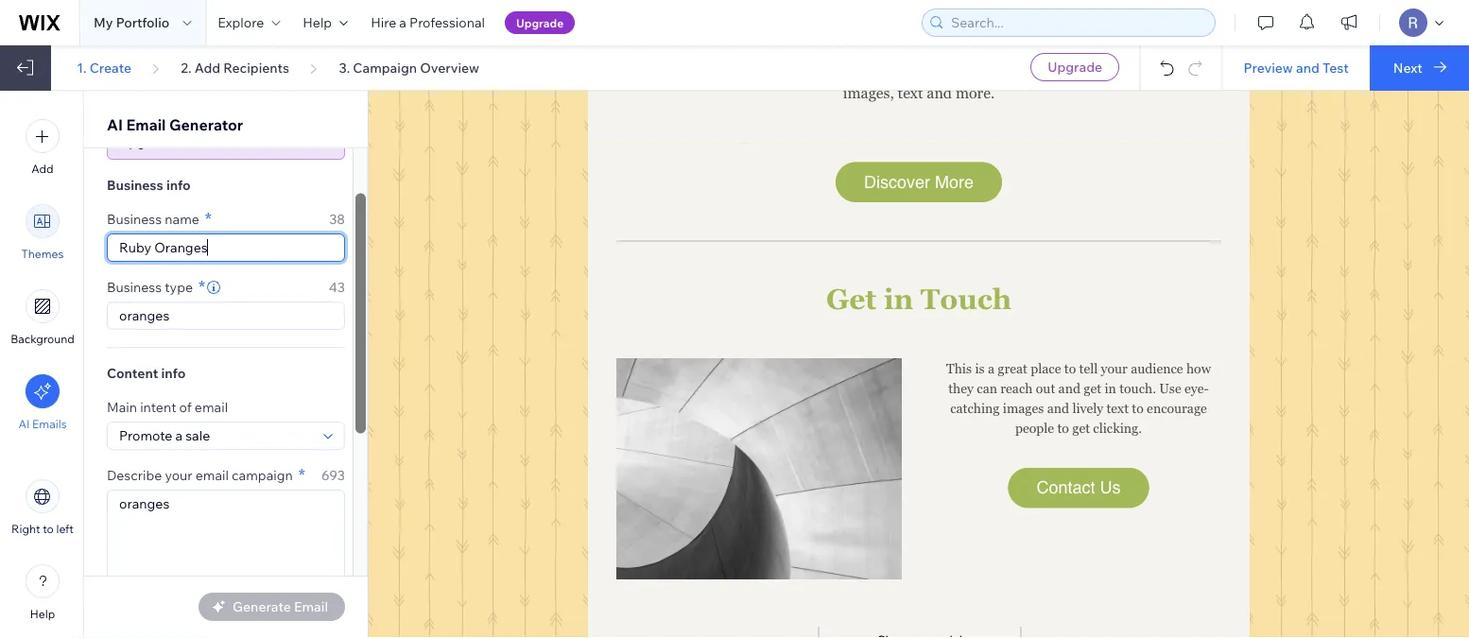Task type: locate. For each thing, give the bounding box(es) containing it.
1 vertical spatial use
[[1160, 381, 1182, 396]]

change down look
[[1071, 64, 1119, 81]]

elements
[[810, 64, 870, 81]]

1 horizontal spatial in
[[1105, 381, 1117, 396]]

text up colors,
[[820, 22, 845, 39]]

and right "out"
[[1059, 381, 1081, 396]]

discover more link
[[836, 162, 1003, 202]]

a inside this is a great place to tell your audience how they can reach out and get in touch. use eye- catching images and lively text to encourage people to get clicking.
[[988, 361, 995, 376]]

business left type
[[107, 279, 162, 296]]

* right 'name'
[[205, 208, 212, 229]]

1 horizontal spatial lively
[[1073, 401, 1104, 416]]

a right hire
[[399, 14, 407, 31]]

ai inside "button"
[[18, 417, 30, 431]]

preview and test
[[1244, 59, 1349, 76]]

images down reach
[[1003, 401, 1044, 416]]

0 vertical spatial upgrade
[[516, 16, 564, 30]]

0 horizontal spatial tell
[[866, 22, 887, 39]]

upgrade down any
[[1048, 59, 1103, 75]]

0 horizontal spatial lively
[[655, 22, 690, 39]]

0 vertical spatial lively
[[655, 22, 690, 39]]

business for business name *
[[107, 211, 162, 227]]

1 horizontal spatial help button
[[292, 0, 360, 45]]

use up encourage
[[1160, 381, 1182, 396]]

1 vertical spatial *
[[199, 276, 205, 297]]

explore
[[218, 14, 264, 31]]

themes
[[21, 247, 64, 261]]

1 vertical spatial info
[[161, 365, 186, 382]]

upgrade right professional
[[516, 16, 564, 30]]

text
[[820, 22, 845, 39], [1080, 22, 1105, 39], [898, 84, 924, 101], [1107, 401, 1129, 416]]

ai email generator
[[107, 115, 243, 134]]

help button down right to left
[[26, 565, 60, 621]]

lively up "own"
[[655, 22, 690, 39]]

0 vertical spatial ai
[[107, 115, 123, 134]]

1 business from the top
[[107, 177, 163, 193]]

of
[[1152, 43, 1165, 60], [1205, 64, 1219, 81], [179, 399, 192, 416]]

1 horizontal spatial email
[[177, 133, 211, 150]]

add up themes button
[[32, 162, 54, 176]]

text up clicking.
[[1107, 401, 1129, 416]]

audience
[[1131, 361, 1184, 376]]

info up 'name'
[[166, 177, 191, 193]]

2 business from the top
[[107, 211, 162, 227]]

0 vertical spatial info
[[166, 177, 191, 193]]

more
[[935, 172, 974, 191]]

the down any
[[1038, 43, 1060, 60]]

and left test
[[1297, 59, 1320, 76]]

and down on
[[927, 84, 952, 101]]

tell right the place
[[1080, 361, 1098, 376]]

in
[[884, 283, 914, 315], [1105, 381, 1117, 396]]

0 vertical spatial use
[[626, 22, 651, 39]]

* right type
[[199, 276, 205, 297]]

None field
[[113, 423, 318, 449]]

email left generator
[[126, 115, 166, 134]]

images up content,
[[694, 22, 741, 39]]

use inside this is a great place to tell your audience how they can reach out and get in touch. use eye- catching images and lively text to encourage people to get clicking.
[[1160, 381, 1182, 396]]

upgrade button right professional
[[505, 11, 575, 34]]

to up feel
[[1137, 22, 1150, 39]]

ai left emails
[[18, 417, 30, 431]]

main intent of email
[[107, 399, 228, 416]]

create
[[90, 59, 131, 76]]

text down anywhere
[[898, 84, 924, 101]]

images inside use lively images and catchy text to tell your story. double click any text box to add your own content, then change the colors, fonts and more to suit the look and feel of your brand. easily drag and drop elements anywhere on this template to change the position of images, text and more.
[[694, 22, 741, 39]]

the
[[815, 43, 836, 60], [1038, 43, 1060, 60], [1122, 64, 1144, 81]]

help down right to left
[[30, 607, 55, 621]]

1 vertical spatial business
[[107, 211, 162, 227]]

in left touch.
[[1105, 381, 1117, 396]]

change
[[764, 43, 811, 60], [1071, 64, 1119, 81]]

info up main intent of email
[[161, 365, 186, 382]]

1 vertical spatial a
[[988, 361, 995, 376]]

and up the then
[[744, 22, 769, 39]]

1 vertical spatial add
[[32, 162, 54, 176]]

images inside this is a great place to tell your audience how they can reach out and get in touch. use eye- catching images and lively text to encourage people to get clicking.
[[1003, 401, 1044, 416]]

1 vertical spatial upgrade button
[[1031, 53, 1120, 81]]

portfolio
[[116, 14, 170, 31]]

business up "business name *" at the left of the page
[[107, 177, 163, 193]]

touch.
[[1120, 381, 1157, 396]]

contact us link
[[1009, 468, 1150, 508]]

use up "own"
[[626, 22, 651, 39]]

fonts
[[888, 43, 921, 60]]

main
[[107, 399, 137, 416]]

3 business from the top
[[107, 279, 162, 296]]

help button
[[292, 0, 360, 45], [26, 565, 60, 621]]

right to left
[[11, 522, 74, 536]]

drag
[[712, 64, 742, 81]]

* for business name *
[[205, 208, 212, 229]]

email
[[195, 399, 228, 416], [196, 467, 229, 484]]

this is a great place to tell your audience how they can reach out and get in touch. use eye- catching images and lively text to encourage people to get clicking.
[[947, 361, 1212, 436]]

upgrade button down any
[[1031, 53, 1120, 81]]

1 horizontal spatial images
[[1003, 401, 1044, 416]]

how
[[1187, 361, 1212, 376]]

1 vertical spatial change
[[1071, 64, 1119, 81]]

left
[[56, 522, 74, 536]]

0 vertical spatial in
[[884, 283, 914, 315]]

0 horizontal spatial ai
[[18, 417, 30, 431]]

upgrade up business info
[[119, 133, 174, 150]]

lively inside this is a great place to tell your audience how they can reach out and get in touch. use eye- catching images and lively text to encourage people to get clicking.
[[1073, 401, 1104, 416]]

business inside "business name *"
[[107, 211, 162, 227]]

Search... field
[[946, 9, 1210, 36]]

add
[[195, 59, 221, 76], [32, 162, 54, 176]]

help button up 3.
[[292, 0, 360, 45]]

upgrade
[[516, 16, 564, 30], [1048, 59, 1103, 75], [119, 133, 174, 150]]

2 vertical spatial of
[[179, 399, 192, 416]]

business inside 'business type *'
[[107, 279, 162, 296]]

info
[[166, 177, 191, 193], [161, 365, 186, 382]]

lively up clicking.
[[1073, 401, 1104, 416]]

business down business info
[[107, 211, 162, 227]]

test
[[1323, 59, 1349, 76]]

2 horizontal spatial upgrade
[[1048, 59, 1103, 75]]

0 horizontal spatial add
[[32, 162, 54, 176]]

1 horizontal spatial upgrade button
[[1031, 53, 1120, 81]]

0 horizontal spatial the
[[815, 43, 836, 60]]

upgrade email plan link
[[119, 133, 333, 150]]

encourage
[[1147, 401, 1208, 416]]

discover
[[864, 172, 931, 191]]

and down story.
[[925, 43, 950, 60]]

email for upgrade
[[177, 133, 211, 150]]

of right intent
[[179, 399, 192, 416]]

your right describe
[[165, 467, 193, 484]]

0 vertical spatial help button
[[292, 0, 360, 45]]

1 vertical spatial get
[[1073, 420, 1091, 436]]

1 horizontal spatial tell
[[1080, 361, 1098, 376]]

0 horizontal spatial a
[[399, 14, 407, 31]]

your up fonts
[[891, 22, 921, 39]]

email left the campaign
[[196, 467, 229, 484]]

then
[[730, 43, 760, 60]]

business for business info
[[107, 177, 163, 193]]

0 horizontal spatial images
[[694, 22, 741, 39]]

your
[[891, 22, 921, 39], [1183, 22, 1213, 39], [1169, 43, 1199, 60], [1101, 361, 1128, 376], [165, 467, 193, 484]]

3. campaign overview
[[339, 59, 480, 76]]

1 vertical spatial images
[[1003, 401, 1044, 416]]

0 horizontal spatial email
[[126, 115, 166, 134]]

a right is
[[988, 361, 995, 376]]

business
[[107, 177, 163, 193], [107, 211, 162, 227], [107, 279, 162, 296]]

*
[[205, 208, 212, 229], [199, 276, 205, 297], [299, 464, 305, 485]]

1 horizontal spatial use
[[1160, 381, 1182, 396]]

describe your email campaign *
[[107, 464, 305, 485]]

tell inside this is a great place to tell your audience how they can reach out and get in touch. use eye- catching images and lively text to encourage people to get clicking.
[[1080, 361, 1098, 376]]

1 horizontal spatial change
[[1071, 64, 1119, 81]]

1 vertical spatial in
[[1105, 381, 1117, 396]]

1 horizontal spatial a
[[988, 361, 995, 376]]

* for business type *
[[199, 276, 205, 297]]

business info
[[107, 177, 191, 193]]

0 horizontal spatial use
[[626, 22, 651, 39]]

1 horizontal spatial add
[[195, 59, 221, 76]]

your up touch.
[[1101, 361, 1128, 376]]

use inside use lively images and catchy text to tell your story. double click any text box to add your own content, then change the colors, fonts and more to suit the look and feel of your brand. easily drag and drop elements anywhere on this template to change the position of images, text and more.
[[626, 22, 651, 39]]

of right position
[[1205, 64, 1219, 81]]

help left hire
[[303, 14, 332, 31]]

get
[[1084, 381, 1102, 396], [1073, 420, 1091, 436]]

content info
[[107, 365, 186, 382]]

1 horizontal spatial ai
[[107, 115, 123, 134]]

0 vertical spatial business
[[107, 177, 163, 193]]

get left clicking.
[[1073, 420, 1091, 436]]

to left left
[[43, 522, 54, 536]]

the up elements
[[815, 43, 836, 60]]

0 horizontal spatial help button
[[26, 565, 60, 621]]

email inside the describe your email campaign *
[[196, 467, 229, 484]]

add inside button
[[32, 162, 54, 176]]

content,
[[671, 43, 726, 60]]

tell inside use lively images and catchy text to tell your story. double click any text box to add your own content, then change the colors, fonts and more to suit the look and feel of your brand. easily drag and drop elements anywhere on this template to change the position of images, text and more.
[[866, 22, 887, 39]]

add button
[[26, 119, 60, 176]]

* left the 693
[[299, 464, 305, 485]]

in right get
[[884, 283, 914, 315]]

hire a professional
[[371, 14, 485, 31]]

2 vertical spatial upgrade
[[119, 133, 174, 150]]

email left plan
[[177, 133, 211, 150]]

0 horizontal spatial upgrade button
[[505, 11, 575, 34]]

brand.
[[620, 64, 664, 81]]

clicking.
[[1094, 420, 1143, 436]]

2 horizontal spatial of
[[1205, 64, 1219, 81]]

0 vertical spatial images
[[694, 22, 741, 39]]

0 vertical spatial *
[[205, 208, 212, 229]]

of right feel
[[1152, 43, 1165, 60]]

0 vertical spatial tell
[[866, 22, 887, 39]]

right to left button
[[11, 480, 74, 536]]

click
[[1018, 22, 1049, 39]]

1 horizontal spatial help
[[303, 14, 332, 31]]

the down feel
[[1122, 64, 1144, 81]]

1 vertical spatial email
[[196, 467, 229, 484]]

ai down create
[[107, 115, 123, 134]]

get left touch.
[[1084, 381, 1102, 396]]

0 vertical spatial change
[[764, 43, 811, 60]]

on
[[942, 64, 959, 81]]

1 vertical spatial help
[[30, 607, 55, 621]]

campaign
[[353, 59, 417, 76]]

2 vertical spatial business
[[107, 279, 162, 296]]

eye-
[[1185, 381, 1209, 396]]

1. create
[[77, 59, 131, 76]]

to up colors,
[[849, 22, 862, 39]]

email right intent
[[195, 399, 228, 416]]

your right 'add'
[[1183, 22, 1213, 39]]

1 vertical spatial lively
[[1073, 401, 1104, 416]]

1 vertical spatial ai
[[18, 417, 30, 431]]

0 horizontal spatial change
[[764, 43, 811, 60]]

and down 'box'
[[1096, 43, 1121, 60]]

0 vertical spatial of
[[1152, 43, 1165, 60]]

business name *
[[107, 208, 212, 229]]

to
[[849, 22, 862, 39], [1137, 22, 1150, 39], [993, 43, 1006, 60], [1054, 64, 1068, 81], [1065, 361, 1077, 376], [1132, 401, 1144, 416], [1058, 420, 1070, 436], [43, 522, 54, 536]]

add right 2. at the top
[[195, 59, 221, 76]]

and down the then
[[746, 64, 771, 81]]

change up drop
[[764, 43, 811, 60]]

and down "out"
[[1048, 401, 1070, 416]]

1 vertical spatial tell
[[1080, 361, 1098, 376]]

your inside this is a great place to tell your audience how they can reach out and get in touch. use eye- catching images and lively text to encourage people to get clicking.
[[1101, 361, 1128, 376]]

to down double in the top right of the page
[[993, 43, 1006, 60]]

0 horizontal spatial in
[[884, 283, 914, 315]]

tell up colors,
[[866, 22, 887, 39]]

0 horizontal spatial of
[[179, 399, 192, 416]]

1 vertical spatial help button
[[26, 565, 60, 621]]

2 vertical spatial *
[[299, 464, 305, 485]]

upgrade button
[[505, 11, 575, 34], [1031, 53, 1120, 81]]

0 horizontal spatial help
[[30, 607, 55, 621]]

text up look
[[1080, 22, 1105, 39]]



Task type: describe. For each thing, give the bounding box(es) containing it.
to inside button
[[43, 522, 54, 536]]

info for content info
[[161, 365, 186, 382]]

drop
[[774, 64, 806, 81]]

business for business type *
[[107, 279, 162, 296]]

38
[[329, 211, 345, 227]]

preview
[[1244, 59, 1294, 76]]

hire
[[371, 14, 397, 31]]

use lively images and catchy text to tell your story. double click any text box to add your own content, then change the colors, fonts and more to suit the look and feel of your brand. easily drag and drop elements anywhere on this template to change the position of images, text and more.
[[620, 22, 1222, 101]]

type
[[165, 279, 193, 296]]

0 vertical spatial email
[[195, 399, 228, 416]]

they
[[949, 381, 974, 396]]

1.
[[77, 59, 87, 76]]

hire a professional link
[[360, 0, 497, 45]]

colors,
[[840, 43, 884, 60]]

next
[[1394, 59, 1423, 76]]

more
[[954, 43, 989, 60]]

Business name field
[[113, 235, 339, 261]]

look
[[1063, 43, 1092, 60]]

2. add recipients
[[181, 59, 290, 76]]

place
[[1031, 361, 1062, 376]]

anywhere
[[874, 64, 939, 81]]

recipients
[[224, 59, 290, 76]]

double
[[966, 22, 1014, 39]]

my
[[94, 14, 113, 31]]

Business type field
[[113, 303, 339, 329]]

this
[[947, 361, 972, 376]]

0 vertical spatial help
[[303, 14, 332, 31]]

emails
[[32, 417, 67, 431]]

3. campaign overview link
[[339, 59, 480, 76]]

3.
[[339, 59, 350, 76]]

1. create link
[[77, 59, 131, 76]]

people
[[1016, 420, 1055, 436]]

reach
[[1001, 381, 1033, 396]]

my portfolio
[[94, 14, 170, 31]]

easily
[[668, 64, 708, 81]]

next button
[[1370, 45, 1470, 91]]

get
[[827, 283, 877, 315]]

2.
[[181, 59, 192, 76]]

to down touch.
[[1132, 401, 1144, 416]]

ai emails button
[[18, 375, 67, 431]]

can
[[977, 381, 998, 396]]

position
[[1147, 64, 1202, 81]]

describe
[[107, 467, 162, 484]]

us
[[1100, 478, 1121, 498]]

to down look
[[1054, 64, 1068, 81]]

your inside the describe your email campaign *
[[165, 467, 193, 484]]

name
[[165, 211, 199, 227]]

plan
[[214, 133, 241, 150]]

contact
[[1037, 478, 1096, 498]]

Describe your email campaign text field
[[108, 491, 344, 600]]

more.
[[956, 84, 995, 101]]

discover more
[[864, 172, 974, 191]]

generator
[[169, 115, 243, 134]]

catching
[[951, 401, 1000, 416]]

feel
[[1124, 43, 1148, 60]]

any
[[1052, 22, 1076, 39]]

1 horizontal spatial of
[[1152, 43, 1165, 60]]

box
[[1109, 22, 1133, 39]]

suit
[[1010, 43, 1035, 60]]

background button
[[11, 289, 75, 346]]

professional
[[410, 14, 485, 31]]

business type *
[[107, 276, 205, 297]]

to right people
[[1058, 420, 1070, 436]]

get in touch
[[827, 283, 1012, 315]]

touch
[[921, 283, 1012, 315]]

0 vertical spatial get
[[1084, 381, 1102, 396]]

email for ai
[[126, 115, 166, 134]]

1 horizontal spatial upgrade
[[516, 16, 564, 30]]

1 vertical spatial upgrade
[[1048, 59, 1103, 75]]

ai for ai email generator
[[107, 115, 123, 134]]

1 horizontal spatial the
[[1038, 43, 1060, 60]]

catchy
[[773, 22, 816, 39]]

images,
[[843, 84, 894, 101]]

in inside this is a great place to tell your audience how they can reach out and get in touch. use eye- catching images and lively text to encourage people to get clicking.
[[1105, 381, 1117, 396]]

0 vertical spatial upgrade button
[[505, 11, 575, 34]]

0 horizontal spatial upgrade
[[119, 133, 174, 150]]

your up position
[[1169, 43, 1199, 60]]

story.
[[925, 22, 962, 39]]

content
[[107, 365, 158, 382]]

right
[[11, 522, 40, 536]]

template
[[992, 64, 1051, 81]]

info for business info
[[166, 177, 191, 193]]

ai for ai emails
[[18, 417, 30, 431]]

693
[[322, 467, 345, 484]]

overview
[[420, 59, 480, 76]]

0 vertical spatial add
[[195, 59, 221, 76]]

to right the place
[[1065, 361, 1077, 376]]

43
[[329, 279, 345, 296]]

own
[[639, 43, 668, 60]]

2. add recipients link
[[181, 59, 290, 76]]

out
[[1036, 381, 1056, 396]]

text inside this is a great place to tell your audience how they can reach out and get in touch. use eye- catching images and lively text to encourage people to get clicking.
[[1107, 401, 1129, 416]]

is
[[975, 361, 985, 376]]

1 vertical spatial of
[[1205, 64, 1219, 81]]

lively inside use lively images and catchy text to tell your story. double click any text box to add your own content, then change the colors, fonts and more to suit the look and feel of your brand. easily drag and drop elements anywhere on this template to change the position of images, text and more.
[[655, 22, 690, 39]]

campaign
[[232, 467, 293, 484]]

upgrade email plan
[[119, 133, 241, 150]]

contact us
[[1037, 478, 1121, 498]]

0 vertical spatial a
[[399, 14, 407, 31]]

this
[[963, 64, 988, 81]]

background
[[11, 332, 75, 346]]

2 horizontal spatial the
[[1122, 64, 1144, 81]]



Task type: vqa. For each thing, say whether or not it's contained in the screenshot.
touch.
yes



